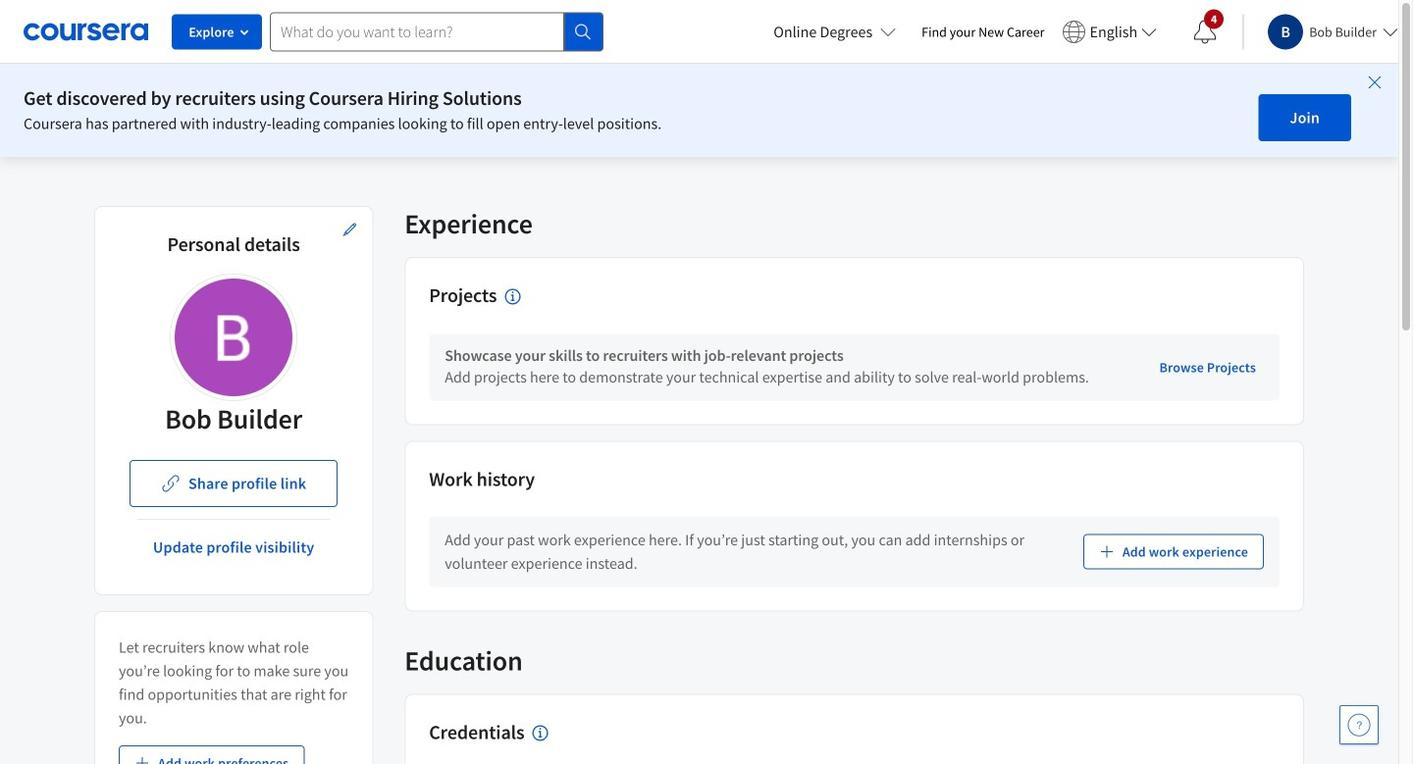 Task type: vqa. For each thing, say whether or not it's contained in the screenshot.
compare
no



Task type: describe. For each thing, give the bounding box(es) containing it.
profile photo image
[[175, 279, 293, 396]]

information about the projects section image
[[505, 289, 521, 304]]

What do you want to learn? text field
[[270, 12, 564, 52]]

information about credentials section image
[[532, 726, 548, 741]]

help center image
[[1347, 713, 1371, 737]]



Task type: locate. For each thing, give the bounding box(es) containing it.
None search field
[[270, 12, 604, 52]]

edit personal details. image
[[342, 222, 357, 237]]

coursera image
[[24, 16, 148, 47]]



